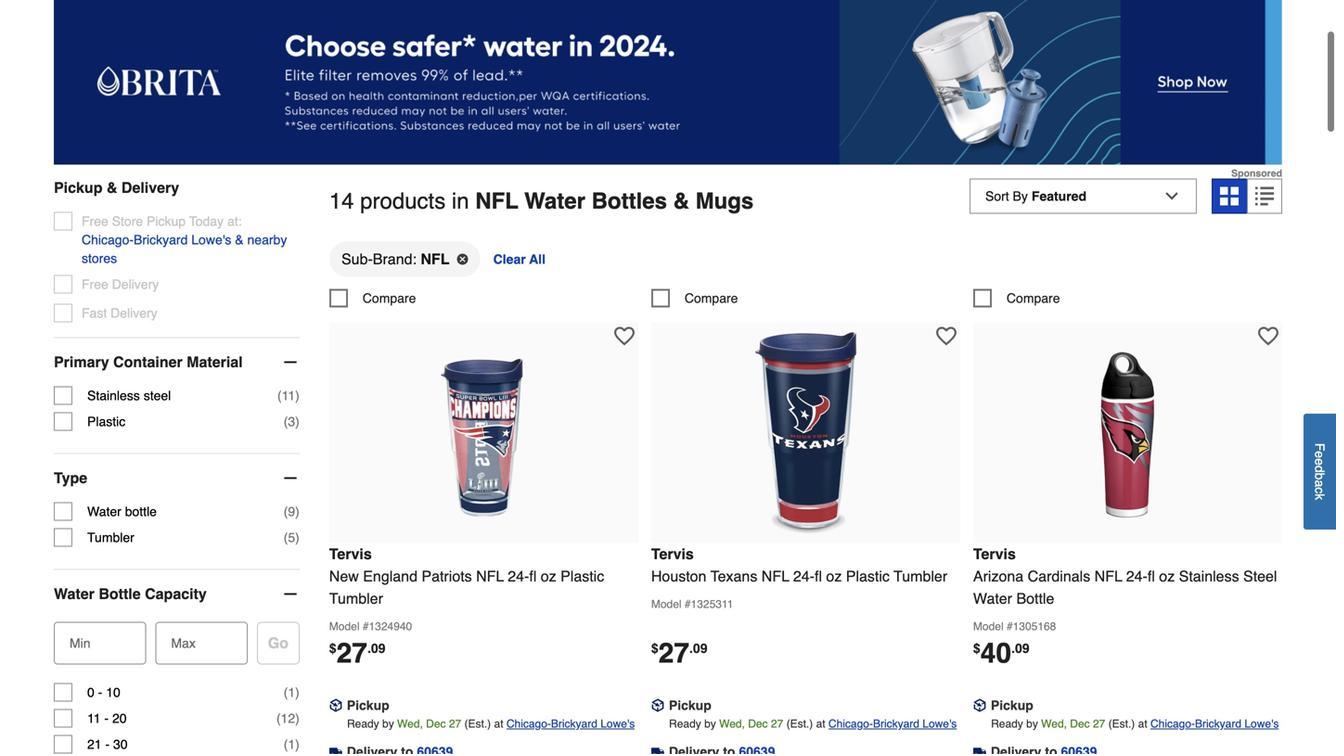 Task type: vqa. For each thing, say whether or not it's contained in the screenshot.
Conduit to the left
no



Task type: locate. For each thing, give the bounding box(es) containing it.
2 vertical spatial -
[[105, 738, 110, 753]]

tervis inside tervis houston texans nfl 24-fl oz plastic tumbler
[[652, 546, 694, 563]]

oz for houston texans nfl 24-fl oz plastic tumbler
[[827, 568, 842, 585]]

0 horizontal spatial ready by wed, dec 27 (est.) at chicago-brickyard lowe's
[[347, 718, 635, 731]]

2 horizontal spatial oz
[[1160, 568, 1176, 585]]

heart outline image
[[614, 326, 635, 347], [1259, 326, 1279, 347]]

3 .09 from the left
[[1012, 641, 1030, 656]]

tervis new england patriots nfl 24-fl oz plastic tumbler image
[[382, 332, 586, 536]]

model down 'houston'
[[652, 598, 682, 611]]

11 - 20
[[87, 712, 127, 727]]

actual price $27.09 element down model # 1324940
[[329, 638, 386, 670]]

1 horizontal spatial compare
[[685, 291, 738, 306]]

tervis
[[329, 546, 372, 563], [652, 546, 694, 563], [974, 546, 1016, 563]]

1 vertical spatial -
[[104, 712, 109, 727]]

3 tervis from the left
[[974, 546, 1016, 563]]

( 1 ) up "( 12 )"
[[284, 686, 300, 701]]

$ 27 .09 for 1st actual price $27.09 element
[[329, 638, 386, 670]]

nfl right texans
[[762, 568, 790, 585]]

1325311
[[691, 598, 734, 611]]

2 vertical spatial tumbler
[[329, 590, 383, 608]]

1 horizontal spatial stainless
[[1180, 568, 1240, 585]]

1 chicago-brickyard lowe's button from the left
[[507, 715, 635, 734]]

2 compare from the left
[[685, 291, 738, 306]]

delivery up 'free store pickup today at:' at the top left
[[122, 179, 179, 196]]

3 ready by wed, dec 27 (est.) at chicago-brickyard lowe's from the left
[[992, 718, 1280, 731]]

tervis inside 'tervis arizona cardinals nfl 24-fl oz stainless steel water bottle'
[[974, 546, 1016, 563]]

1 horizontal spatial tervis
[[652, 546, 694, 563]]

0 vertical spatial free
[[82, 214, 108, 229]]

steel
[[1244, 568, 1278, 585]]

2 horizontal spatial at
[[1139, 718, 1148, 731]]

sub-brand: nfl
[[342, 251, 450, 268]]

0 horizontal spatial oz
[[541, 568, 557, 585]]

27 for 1st truck filled image from right
[[1094, 718, 1106, 731]]

- left 20
[[104, 712, 109, 727]]

3 by from the left
[[1027, 718, 1039, 731]]

2 vertical spatial delivery
[[111, 306, 158, 321]]

store
[[112, 214, 143, 229]]

&
[[107, 179, 117, 196], [674, 189, 690, 214], [235, 233, 244, 247]]

compare inside 1001251216 element
[[685, 291, 738, 306]]

brickyard for pickup image
[[1196, 718, 1242, 731]]

2 horizontal spatial wed,
[[1042, 718, 1068, 731]]

at for chicago-brickyard lowe's button corresponding to 1st truck filled image from right
[[1139, 718, 1148, 731]]

model left 1324940
[[329, 621, 360, 634]]

dec for chicago-brickyard lowe's button corresponding to 1st truck filled image from right
[[1071, 718, 1090, 731]]

0 horizontal spatial pickup image
[[329, 700, 342, 713]]

.09 inside $ 40 .09
[[1012, 641, 1030, 656]]

0 horizontal spatial by
[[382, 718, 394, 731]]

chicago-brickyard lowe's & nearby stores
[[82, 233, 287, 266]]

0 horizontal spatial #
[[363, 621, 369, 634]]

# for arizona
[[1007, 621, 1013, 634]]

2 ( 1 ) from the top
[[284, 738, 300, 753]]

lowe's for truck filled icon
[[601, 718, 635, 731]]

2 horizontal spatial $
[[974, 641, 981, 656]]

2 24- from the left
[[794, 568, 815, 585]]

( 1 ) for 30
[[284, 738, 300, 753]]

water inside 'tervis arizona cardinals nfl 24-fl oz stainless steel water bottle'
[[974, 590, 1013, 608]]

by for 1st truck filled image from right
[[1027, 718, 1039, 731]]

tumbler down new
[[329, 590, 383, 608]]

bottle inside button
[[99, 586, 141, 603]]

in
[[452, 189, 469, 214]]

3 at from the left
[[1139, 718, 1148, 731]]

11 up ( 3 )
[[282, 389, 295, 403]]

2 .09 from the left
[[690, 641, 708, 656]]

24- right patriots
[[508, 568, 529, 585]]

# down england
[[363, 621, 369, 634]]

1 up "( 12 )"
[[288, 686, 295, 701]]

delivery up fast delivery
[[112, 277, 159, 292]]

1 1 from the top
[[288, 686, 295, 701]]

1 horizontal spatial at
[[817, 718, 826, 731]]

minus image inside the water bottle capacity button
[[281, 585, 300, 604]]

2 wed, from the left
[[720, 718, 745, 731]]

3 wed, from the left
[[1042, 718, 1068, 731]]

1 free from the top
[[82, 214, 108, 229]]

1 24- from the left
[[508, 568, 529, 585]]

) for 0 - 10
[[295, 686, 300, 701]]

) for water bottle
[[295, 505, 300, 520]]

3 24- from the left
[[1127, 568, 1148, 585]]

max
[[171, 636, 196, 651]]

1 vertical spatial stainless
[[1180, 568, 1240, 585]]

2 horizontal spatial .09
[[1012, 641, 1030, 656]]

free store pickup today at:
[[82, 214, 242, 229]]

fl
[[529, 568, 537, 585], [815, 568, 823, 585], [1148, 568, 1156, 585]]

nfl for nfl water bottles & mugs
[[476, 189, 519, 214]]

) up "( 12 )"
[[295, 686, 300, 701]]

1 horizontal spatial oz
[[827, 568, 842, 585]]

( 1 ) down "( 12 )"
[[284, 738, 300, 753]]

2 dec from the left
[[748, 718, 768, 731]]

mugs
[[696, 189, 754, 214]]

1 horizontal spatial $
[[652, 641, 659, 656]]

model for houston texans nfl 24-fl oz plastic tumbler
[[652, 598, 682, 611]]

delivery down free delivery
[[111, 306, 158, 321]]

all
[[529, 252, 546, 267]]

0 horizontal spatial truck filled image
[[652, 746, 665, 755]]

( down "( 12 )"
[[284, 738, 288, 753]]

30
[[113, 738, 128, 753]]

close circle filled image
[[457, 254, 468, 265]]

fl inside tervis houston texans nfl 24-fl oz plastic tumbler
[[815, 568, 823, 585]]

1 vertical spatial ( 1 )
[[284, 738, 300, 753]]

model # 1305168
[[974, 621, 1057, 634]]

nfl right the cardinals
[[1095, 568, 1123, 585]]

tervis up new
[[329, 546, 372, 563]]

ready by wed, dec 27 (est.) at chicago-brickyard lowe's for first truck filled image from left
[[669, 718, 957, 731]]

minus image up 9
[[281, 469, 300, 488]]

oz inside 'tervis arizona cardinals nfl 24-fl oz stainless steel water bottle'
[[1160, 568, 1176, 585]]

) down 9
[[295, 531, 300, 545]]

tumbler inside tervis houston texans nfl 24-fl oz plastic tumbler
[[894, 568, 948, 585]]

1 dec from the left
[[426, 718, 446, 731]]

by
[[382, 718, 394, 731], [705, 718, 716, 731], [1027, 718, 1039, 731]]

2 oz from the left
[[827, 568, 842, 585]]

1305168
[[1013, 621, 1057, 634]]

tervis up 'houston'
[[652, 546, 694, 563]]

2 horizontal spatial tumbler
[[894, 568, 948, 585]]

1 wed, from the left
[[397, 718, 423, 731]]

)
[[295, 389, 300, 403], [295, 415, 300, 429], [295, 505, 300, 520], [295, 531, 300, 545], [295, 686, 300, 701], [295, 712, 300, 727], [295, 738, 300, 753]]

2 1 from the top
[[288, 738, 295, 753]]

0 horizontal spatial model
[[329, 621, 360, 634]]

advertisement region
[[54, 0, 1283, 179]]

oz inside tervis houston texans nfl 24-fl oz plastic tumbler
[[827, 568, 842, 585]]

free
[[82, 214, 108, 229], [82, 277, 108, 292]]

2 pickup image from the left
[[652, 700, 665, 713]]

3 oz from the left
[[1160, 568, 1176, 585]]

actual price $27.09 element down model # 1325311
[[652, 638, 708, 670]]

2 ) from the top
[[295, 415, 300, 429]]

patriots
[[422, 568, 472, 585]]

- right "0"
[[98, 686, 102, 701]]

primary
[[54, 354, 109, 371]]

wed, for 1st truck filled image from right
[[1042, 718, 1068, 731]]

tervis inside 'tervis new england patriots nfl 24-fl oz plastic tumbler'
[[329, 546, 372, 563]]

at:
[[227, 214, 242, 229]]

2 by from the left
[[705, 718, 716, 731]]

& inside chicago-brickyard lowe's & nearby stores
[[235, 233, 244, 247]]

list box containing sub-brand:
[[329, 241, 1283, 289]]

1 (est.) from the left
[[465, 718, 491, 731]]

delivery
[[122, 179, 179, 196], [112, 277, 159, 292], [111, 306, 158, 321]]

$ down model # 1324940
[[329, 641, 337, 656]]

2 horizontal spatial plastic
[[846, 568, 890, 585]]

nfl right in
[[476, 189, 519, 214]]

2 horizontal spatial model
[[974, 621, 1004, 634]]

at for chicago-brickyard lowe's button corresponding to first truck filled image from left
[[817, 718, 826, 731]]

pickup
[[54, 179, 103, 196], [147, 214, 186, 229], [347, 698, 390, 713], [669, 698, 712, 713], [991, 698, 1034, 713]]

2 horizontal spatial dec
[[1071, 718, 1090, 731]]

1 at from the left
[[494, 718, 504, 731]]

tervis for new
[[329, 546, 372, 563]]

tumbler left arizona
[[894, 568, 948, 585]]

tervis houston texans nfl 24-fl oz plastic tumbler image
[[704, 332, 908, 536]]

2 chicago-brickyard lowe's button from the left
[[829, 715, 957, 734]]

1 tervis from the left
[[329, 546, 372, 563]]

1 pickup image from the left
[[329, 700, 342, 713]]

dec for chicago-brickyard lowe's button corresponding to first truck filled image from left
[[748, 718, 768, 731]]

6 ) from the top
[[295, 712, 300, 727]]

compare for 1001251216 element
[[685, 291, 738, 306]]

3 ) from the top
[[295, 505, 300, 520]]

list box
[[329, 241, 1283, 289]]

0 horizontal spatial heart outline image
[[614, 326, 635, 347]]

.09 down model # 1324940
[[368, 641, 386, 656]]

(
[[278, 389, 282, 403], [284, 415, 288, 429], [284, 505, 288, 520], [284, 531, 288, 545], [284, 686, 288, 701], [277, 712, 281, 727], [284, 738, 288, 753]]

2 fl from the left
[[815, 568, 823, 585]]

1 compare from the left
[[363, 291, 416, 306]]

1 horizontal spatial by
[[705, 718, 716, 731]]

1 horizontal spatial chicago-brickyard lowe's button
[[829, 715, 957, 734]]

fl right the cardinals
[[1148, 568, 1156, 585]]

1 horizontal spatial pickup image
[[652, 700, 665, 713]]

brand:
[[373, 251, 417, 268]]

3 ready from the left
[[992, 718, 1024, 731]]

21
[[87, 738, 102, 753]]

$
[[329, 641, 337, 656], [652, 641, 659, 656], [974, 641, 981, 656]]

& left mugs
[[674, 189, 690, 214]]

1 vertical spatial tumbler
[[894, 568, 948, 585]]

1 horizontal spatial $ 27 .09
[[652, 638, 708, 670]]

20
[[112, 712, 127, 727]]

tervis arizona cardinals nfl 24-fl oz stainless steel water bottle image
[[1026, 332, 1231, 536]]

) down go button
[[295, 712, 300, 727]]

0 horizontal spatial .09
[[368, 641, 386, 656]]

.09 for actual price $40.09 element
[[1012, 641, 1030, 656]]

# down 'houston'
[[685, 598, 691, 611]]

24-
[[508, 568, 529, 585], [794, 568, 815, 585], [1127, 568, 1148, 585]]

2 at from the left
[[817, 718, 826, 731]]

pickup image
[[329, 700, 342, 713], [652, 700, 665, 713]]

1 horizontal spatial #
[[685, 598, 691, 611]]

$ 27 .09 down model # 1325311
[[652, 638, 708, 670]]

$ inside $ 40 .09
[[974, 641, 981, 656]]

0 vertical spatial 1
[[288, 686, 295, 701]]

1 horizontal spatial &
[[235, 233, 244, 247]]

1 oz from the left
[[541, 568, 557, 585]]

1 horizontal spatial ready
[[669, 718, 702, 731]]

1 minus image from the top
[[281, 469, 300, 488]]

nfl inside tervis houston texans nfl 24-fl oz plastic tumbler
[[762, 568, 790, 585]]

#
[[685, 598, 691, 611], [363, 621, 369, 634], [1007, 621, 1013, 634]]

& down the at: on the top left
[[235, 233, 244, 247]]

chicago- for 1st truck filled image from right
[[1151, 718, 1196, 731]]

compare inside 1001062552 element
[[363, 291, 416, 306]]

truck filled image
[[652, 746, 665, 755], [974, 746, 987, 755]]

3 (est.) from the left
[[1109, 718, 1136, 731]]

nfl inside 'tervis arizona cardinals nfl 24-fl oz stainless steel water bottle'
[[1095, 568, 1123, 585]]

a
[[1313, 480, 1328, 487]]

0 horizontal spatial $ 27 .09
[[329, 638, 386, 670]]

0 horizontal spatial tumbler
[[87, 531, 134, 545]]

0 vertical spatial ( 1 )
[[284, 686, 300, 701]]

1001251216 element
[[652, 289, 738, 308]]

bottle inside 'tervis arizona cardinals nfl 24-fl oz stainless steel water bottle'
[[1017, 590, 1055, 608]]

1 horizontal spatial tumbler
[[329, 590, 383, 608]]

24- right the cardinals
[[1127, 568, 1148, 585]]

type button
[[54, 455, 300, 503]]

1 horizontal spatial (est.)
[[787, 718, 813, 731]]

lowe's inside chicago-brickyard lowe's & nearby stores
[[191, 233, 232, 247]]

e up 'b' at the right of the page
[[1313, 459, 1328, 466]]

1 down "( 12 )"
[[288, 738, 295, 753]]

0 vertical spatial -
[[98, 686, 102, 701]]

bottle up min number field
[[99, 586, 141, 603]]

1 fl from the left
[[529, 568, 537, 585]]

2 minus image from the top
[[281, 585, 300, 604]]

24- inside tervis houston texans nfl 24-fl oz plastic tumbler
[[794, 568, 815, 585]]

$ 27 .09
[[329, 638, 386, 670], [652, 638, 708, 670]]

at for truck filled icon's chicago-brickyard lowe's button
[[494, 718, 504, 731]]

0 horizontal spatial chicago-brickyard lowe's button
[[507, 715, 635, 734]]

# up actual price $40.09 element
[[1007, 621, 1013, 634]]

- left 30
[[105, 738, 110, 753]]

sub-
[[342, 251, 373, 268]]

2 $ 27 .09 from the left
[[652, 638, 708, 670]]

4 ) from the top
[[295, 531, 300, 545]]

$ 40 .09
[[974, 638, 1030, 670]]

( up ( 5 )
[[284, 505, 288, 520]]

1
[[288, 686, 295, 701], [288, 738, 295, 753]]

0 - 10
[[87, 686, 121, 701]]

0 horizontal spatial actual price $27.09 element
[[329, 638, 386, 670]]

0 horizontal spatial &
[[107, 179, 117, 196]]

fl right patriots
[[529, 568, 537, 585]]

1 heart outline image from the left
[[614, 326, 635, 347]]

minus image inside type 'button'
[[281, 469, 300, 488]]

wed,
[[397, 718, 423, 731], [720, 718, 745, 731], [1042, 718, 1068, 731]]

21 - 30
[[87, 738, 128, 753]]

0 horizontal spatial at
[[494, 718, 504, 731]]

minus image for water bottle capacity
[[281, 585, 300, 604]]

d
[[1313, 466, 1328, 473]]

11
[[282, 389, 295, 403], [87, 712, 101, 727]]

actual price $27.09 element
[[329, 638, 386, 670], [652, 638, 708, 670]]

ready
[[347, 718, 379, 731], [669, 718, 702, 731], [992, 718, 1024, 731]]

( up "( 12 )"
[[284, 686, 288, 701]]

oz
[[541, 568, 557, 585], [827, 568, 842, 585], [1160, 568, 1176, 585]]

water bottle
[[87, 505, 157, 520]]

2 horizontal spatial (est.)
[[1109, 718, 1136, 731]]

1 ready from the left
[[347, 718, 379, 731]]

2 (est.) from the left
[[787, 718, 813, 731]]

1 by from the left
[[382, 718, 394, 731]]

2 tervis from the left
[[652, 546, 694, 563]]

( down minus icon at the top of the page
[[278, 389, 282, 403]]

( 1 )
[[284, 686, 300, 701], [284, 738, 300, 753]]

chicago-brickyard lowe's button for first truck filled image from left
[[829, 715, 957, 734]]

fl for arizona
[[1148, 568, 1156, 585]]

.09
[[368, 641, 386, 656], [690, 641, 708, 656], [1012, 641, 1030, 656]]

minus image
[[281, 469, 300, 488], [281, 585, 300, 604]]

minus image up the 'go'
[[281, 585, 300, 604]]

nfl right patriots
[[476, 568, 504, 585]]

model for arizona cardinals nfl 24-fl oz stainless steel water bottle
[[974, 621, 1004, 634]]

$ for actual price $40.09 element
[[974, 641, 981, 656]]

fl right texans
[[815, 568, 823, 585]]

.09 down model # 1325311
[[690, 641, 708, 656]]

2 ready from the left
[[669, 718, 702, 731]]

1 actual price $27.09 element from the left
[[329, 638, 386, 670]]

pickup for first truck filled image from left
[[669, 698, 712, 713]]

( down 9
[[284, 531, 288, 545]]

water down arizona
[[974, 590, 1013, 608]]

24- right texans
[[794, 568, 815, 585]]

) up ( 3 )
[[295, 389, 300, 403]]

0 horizontal spatial tervis
[[329, 546, 372, 563]]

0 vertical spatial minus image
[[281, 469, 300, 488]]

1 horizontal spatial actual price $27.09 element
[[652, 638, 708, 670]]

ready for truck filled icon
[[347, 718, 379, 731]]

water up 'all'
[[525, 189, 586, 214]]

bottle up 1305168
[[1017, 590, 1055, 608]]

5 ) from the top
[[295, 686, 300, 701]]

24- inside 'tervis arizona cardinals nfl 24-fl oz stainless steel water bottle'
[[1127, 568, 1148, 585]]

k
[[1313, 494, 1328, 500]]

1 horizontal spatial 24-
[[794, 568, 815, 585]]

$ 27 .09 down model # 1324940
[[329, 638, 386, 670]]

( down go button
[[277, 712, 281, 727]]

water
[[525, 189, 586, 214], [87, 505, 121, 520], [54, 586, 95, 603], [974, 590, 1013, 608]]

1 horizontal spatial 11
[[282, 389, 295, 403]]

1 horizontal spatial truck filled image
[[974, 746, 987, 755]]

1 horizontal spatial ready by wed, dec 27 (est.) at chicago-brickyard lowe's
[[669, 718, 957, 731]]

tervis up arizona
[[974, 546, 1016, 563]]

0 horizontal spatial wed,
[[397, 718, 423, 731]]

2 free from the top
[[82, 277, 108, 292]]

24- for arizona
[[1127, 568, 1148, 585]]

2 horizontal spatial ready
[[992, 718, 1024, 731]]

free down stores
[[82, 277, 108, 292]]

compare inside the 1001061558 element
[[1007, 291, 1061, 306]]

-
[[98, 686, 102, 701], [104, 712, 109, 727], [105, 738, 110, 753]]

3 $ from the left
[[974, 641, 981, 656]]

1 vertical spatial free
[[82, 277, 108, 292]]

1 vertical spatial 1
[[288, 738, 295, 753]]

11 left 20
[[87, 712, 101, 727]]

2 horizontal spatial ready by wed, dec 27 (est.) at chicago-brickyard lowe's
[[992, 718, 1280, 731]]

1 horizontal spatial dec
[[748, 718, 768, 731]]

27
[[337, 638, 368, 670], [659, 638, 690, 670], [449, 718, 462, 731], [771, 718, 784, 731], [1094, 718, 1106, 731]]

2 horizontal spatial chicago-brickyard lowe's button
[[1151, 715, 1280, 734]]

( for water bottle
[[284, 505, 288, 520]]

dec
[[426, 718, 446, 731], [748, 718, 768, 731], [1071, 718, 1090, 731]]

3 fl from the left
[[1148, 568, 1156, 585]]

0 vertical spatial stainless
[[87, 389, 140, 403]]

plastic inside 'tervis new england patriots nfl 24-fl oz plastic tumbler'
[[561, 568, 605, 585]]

$ for second actual price $27.09 element from the left
[[652, 641, 659, 656]]

1 .09 from the left
[[368, 641, 386, 656]]

at
[[494, 718, 504, 731], [817, 718, 826, 731], [1139, 718, 1148, 731]]

( down ( 11 )
[[284, 415, 288, 429]]

nfl left close circle filled icon
[[421, 251, 450, 268]]

12
[[281, 712, 295, 727]]

(est.) for chicago-brickyard lowe's button corresponding to 1st truck filled image from right
[[1109, 718, 1136, 731]]

2 horizontal spatial &
[[674, 189, 690, 214]]

1 horizontal spatial plastic
[[561, 568, 605, 585]]

1 vertical spatial minus image
[[281, 585, 300, 604]]

$ down model # 1325311
[[652, 641, 659, 656]]

1 horizontal spatial wed,
[[720, 718, 745, 731]]

oz for arizona cardinals nfl 24-fl oz stainless steel water bottle
[[1160, 568, 1176, 585]]

tumbler inside 'tervis new england patriots nfl 24-fl oz plastic tumbler'
[[329, 590, 383, 608]]

0 horizontal spatial $
[[329, 641, 337, 656]]

pickup & delivery
[[54, 179, 179, 196]]

houston
[[652, 568, 707, 585]]

1 ) from the top
[[295, 389, 300, 403]]

tervis arizona cardinals nfl 24-fl oz stainless steel water bottle
[[974, 546, 1278, 608]]

pickup image
[[974, 700, 987, 713]]

stainless inside 'tervis arizona cardinals nfl 24-fl oz stainless steel water bottle'
[[1180, 568, 1240, 585]]

2 horizontal spatial fl
[[1148, 568, 1156, 585]]

) for tumbler
[[295, 531, 300, 545]]

1 horizontal spatial model
[[652, 598, 682, 611]]

5
[[288, 531, 295, 545]]

( 1 ) for 10
[[284, 686, 300, 701]]

) for 21 - 30
[[295, 738, 300, 753]]

) down ( 11 )
[[295, 415, 300, 429]]

2 ready by wed, dec 27 (est.) at chicago-brickyard lowe's from the left
[[669, 718, 957, 731]]

1 ready by wed, dec 27 (est.) at chicago-brickyard lowe's from the left
[[347, 718, 635, 731]]

) up ( 5 )
[[295, 505, 300, 520]]

$ down model # 1305168 on the right bottom
[[974, 641, 981, 656]]

10
[[106, 686, 121, 701]]

tervis new england patriots nfl 24-fl oz plastic tumbler
[[329, 546, 605, 608]]

) down "( 12 )"
[[295, 738, 300, 753]]

free for free delivery
[[82, 277, 108, 292]]

2 $ from the left
[[652, 641, 659, 656]]

fl inside 'tervis arizona cardinals nfl 24-fl oz stainless steel water bottle'
[[1148, 568, 1156, 585]]

2 horizontal spatial tervis
[[974, 546, 1016, 563]]

- for 21
[[105, 738, 110, 753]]

0 horizontal spatial (est.)
[[465, 718, 491, 731]]

1 ( 1 ) from the top
[[284, 686, 300, 701]]

2 horizontal spatial 24-
[[1127, 568, 1148, 585]]

1 horizontal spatial .09
[[690, 641, 708, 656]]

nfl inside 'tervis new england patriots nfl 24-fl oz plastic tumbler'
[[476, 568, 504, 585]]

3 chicago-brickyard lowe's button from the left
[[1151, 715, 1280, 734]]

tervis houston texans nfl 24-fl oz plastic tumbler
[[652, 546, 948, 585]]

.09 down model # 1305168 on the right bottom
[[1012, 641, 1030, 656]]

water up min
[[54, 586, 95, 603]]

e up d
[[1313, 451, 1328, 459]]

$ for 1st actual price $27.09 element
[[329, 641, 337, 656]]

0 horizontal spatial dec
[[426, 718, 446, 731]]

1 $ 27 .09 from the left
[[329, 638, 386, 670]]

1 horizontal spatial fl
[[815, 568, 823, 585]]

0 horizontal spatial bottle
[[99, 586, 141, 603]]

1 vertical spatial 11
[[87, 712, 101, 727]]

chicago- for truck filled icon
[[507, 718, 551, 731]]

1 vertical spatial delivery
[[112, 277, 159, 292]]

0 horizontal spatial plastic
[[87, 415, 126, 429]]

model up 40
[[974, 621, 1004, 634]]

stainless
[[87, 389, 140, 403], [1180, 568, 1240, 585]]

( for 21 - 30
[[284, 738, 288, 753]]

0 horizontal spatial compare
[[363, 291, 416, 306]]

1 horizontal spatial bottle
[[1017, 590, 1055, 608]]

chicago- inside chicago-brickyard lowe's & nearby stores
[[82, 233, 134, 247]]

3 dec from the left
[[1071, 718, 1090, 731]]

3 compare from the left
[[1007, 291, 1061, 306]]

( 3 )
[[284, 415, 300, 429]]

1 $ from the left
[[329, 641, 337, 656]]

lowe's
[[191, 233, 232, 247], [601, 718, 635, 731], [923, 718, 957, 731], [1245, 718, 1280, 731]]

2 horizontal spatial compare
[[1007, 291, 1061, 306]]

model
[[652, 598, 682, 611], [329, 621, 360, 634], [974, 621, 1004, 634]]

0 horizontal spatial ready
[[347, 718, 379, 731]]

2 horizontal spatial by
[[1027, 718, 1039, 731]]

nfl
[[476, 189, 519, 214], [421, 251, 450, 268], [476, 568, 504, 585], [762, 568, 790, 585], [1095, 568, 1123, 585]]

0 horizontal spatial fl
[[529, 568, 537, 585]]

tumbler down water bottle at the left bottom
[[87, 531, 134, 545]]

chicago- for first truck filled image from left
[[829, 718, 874, 731]]

free left store
[[82, 214, 108, 229]]

e
[[1313, 451, 1328, 459], [1313, 459, 1328, 466]]

0 horizontal spatial 24-
[[508, 568, 529, 585]]

1 horizontal spatial heart outline image
[[1259, 326, 1279, 347]]

clear all button
[[492, 241, 548, 278]]

7 ) from the top
[[295, 738, 300, 753]]

2 horizontal spatial #
[[1007, 621, 1013, 634]]

& up store
[[107, 179, 117, 196]]



Task type: describe. For each thing, give the bounding box(es) containing it.
grid view image
[[1221, 187, 1239, 206]]

nfl inside list box
[[421, 251, 450, 268]]

( 9 )
[[284, 505, 300, 520]]

model for new england patriots nfl 24-fl oz plastic tumbler
[[329, 621, 360, 634]]

stores
[[82, 251, 117, 266]]

chicago-brickyard lowe's button for truck filled icon
[[507, 715, 635, 734]]

heart outline image
[[937, 326, 957, 347]]

compare for the 1001061558 element in the right top of the page
[[1007, 291, 1061, 306]]

ready by wed, dec 27 (est.) at chicago-brickyard lowe's for 1st truck filled image from right
[[992, 718, 1280, 731]]

1 truck filled image from the left
[[652, 746, 665, 755]]

brickyard for first truck filled image from left pickup icon
[[874, 718, 920, 731]]

today
[[189, 214, 224, 229]]

9
[[288, 505, 295, 520]]

compare for 1001062552 element
[[363, 291, 416, 306]]

# for houston
[[685, 598, 691, 611]]

.09 for 1st actual price $27.09 element
[[368, 641, 386, 656]]

(est.) for chicago-brickyard lowe's button corresponding to first truck filled image from left
[[787, 718, 813, 731]]

.09 for second actual price $27.09 element from the left
[[690, 641, 708, 656]]

14 products in nfl water bottles & mugs
[[329, 189, 754, 214]]

model # 1324940
[[329, 621, 412, 634]]

0 vertical spatial 11
[[282, 389, 295, 403]]

england
[[363, 568, 418, 585]]

0
[[87, 686, 94, 701]]

plastic inside tervis houston texans nfl 24-fl oz plastic tumbler
[[846, 568, 890, 585]]

chicago-brickyard lowe's button for 1st truck filled image from right
[[1151, 715, 1280, 734]]

by for first truck filled image from left
[[705, 718, 716, 731]]

bottles
[[592, 189, 667, 214]]

2 actual price $27.09 element from the left
[[652, 638, 708, 670]]

wed, for truck filled icon
[[397, 718, 423, 731]]

cardinals
[[1028, 568, 1091, 585]]

fl inside 'tervis new england patriots nfl 24-fl oz plastic tumbler'
[[529, 568, 537, 585]]

2 e from the top
[[1313, 459, 1328, 466]]

fast delivery
[[82, 306, 158, 321]]

f
[[1313, 443, 1328, 451]]

tervis for arizona
[[974, 546, 1016, 563]]

go button
[[257, 623, 300, 665]]

delivery for free delivery
[[112, 277, 159, 292]]

free for free store pickup today at:
[[82, 214, 108, 229]]

dec for truck filled icon's chicago-brickyard lowe's button
[[426, 718, 446, 731]]

type
[[54, 470, 87, 487]]

brickyard inside chicago-brickyard lowe's & nearby stores
[[134, 233, 188, 247]]

1 e from the top
[[1313, 451, 1328, 459]]

pickup image for truck filled icon
[[329, 700, 342, 713]]

water inside the water bottle capacity button
[[54, 586, 95, 603]]

2 truck filled image from the left
[[974, 746, 987, 755]]

b
[[1313, 473, 1328, 480]]

27 for first truck filled image from left
[[771, 718, 784, 731]]

new
[[329, 568, 359, 585]]

actual price $40.09 element
[[974, 638, 1030, 670]]

1 for 0 - 10
[[288, 686, 295, 701]]

truck filled image
[[329, 746, 342, 755]]

( for 11 - 20
[[277, 712, 281, 727]]

texans
[[711, 568, 758, 585]]

lowe's for 1st truck filled image from right
[[1245, 718, 1280, 731]]

1001061558 element
[[974, 289, 1061, 308]]

Min number field
[[61, 623, 139, 654]]

primary container material
[[54, 354, 243, 371]]

( 11 )
[[278, 389, 300, 403]]

clear all
[[494, 252, 546, 267]]

water bottle capacity button
[[54, 571, 300, 619]]

( for plastic
[[284, 415, 288, 429]]

pickup for truck filled icon
[[347, 698, 390, 713]]

tervis for houston
[[652, 546, 694, 563]]

min
[[70, 636, 91, 651]]

3
[[288, 415, 295, 429]]

primary container material button
[[54, 338, 300, 387]]

0 horizontal spatial stainless
[[87, 389, 140, 403]]

ready for first truck filled image from left
[[669, 718, 702, 731]]

water left bottle
[[87, 505, 121, 520]]

ready for 1st truck filled image from right
[[992, 718, 1024, 731]]

) for plastic
[[295, 415, 300, 429]]

0 vertical spatial delivery
[[122, 179, 179, 196]]

c
[[1313, 487, 1328, 494]]

steel
[[144, 389, 171, 403]]

0 vertical spatial tumbler
[[87, 531, 134, 545]]

) for stainless steel
[[295, 389, 300, 403]]

Max number field
[[163, 623, 240, 654]]

nearby
[[247, 233, 287, 247]]

fl for houston
[[815, 568, 823, 585]]

pickup image for first truck filled image from left
[[652, 700, 665, 713]]

stainless steel
[[87, 389, 171, 403]]

- for 0
[[98, 686, 102, 701]]

14
[[329, 189, 354, 214]]

material
[[187, 354, 243, 371]]

lowe's for first truck filled image from left
[[923, 718, 957, 731]]

ready by wed, dec 27 (est.) at chicago-brickyard lowe's for truck filled icon
[[347, 718, 635, 731]]

model # 1325311
[[652, 598, 734, 611]]

go
[[268, 635, 289, 652]]

arizona
[[974, 568, 1024, 585]]

chicago-brickyard lowe's & nearby stores button
[[82, 231, 300, 268]]

wed, for first truck filled image from left
[[720, 718, 745, 731]]

( for stainless steel
[[278, 389, 282, 403]]

brickyard for pickup icon associated with truck filled icon
[[551, 718, 598, 731]]

capacity
[[145, 586, 207, 603]]

bottle
[[125, 505, 157, 520]]

products
[[360, 189, 446, 214]]

( 12 )
[[277, 712, 300, 727]]

fast
[[82, 306, 107, 321]]

27 for truck filled icon
[[449, 718, 462, 731]]

oz inside 'tervis new england patriots nfl 24-fl oz plastic tumbler'
[[541, 568, 557, 585]]

delivery for fast delivery
[[111, 306, 158, 321]]

minus image
[[281, 353, 300, 372]]

pickup for 1st truck filled image from right
[[991, 698, 1034, 713]]

2 heart outline image from the left
[[1259, 326, 1279, 347]]

minus image for type
[[281, 469, 300, 488]]

nfl for arizona cardinals nfl 24-fl oz stainless steel water bottle
[[1095, 568, 1123, 585]]

( for tumbler
[[284, 531, 288, 545]]

( for 0 - 10
[[284, 686, 288, 701]]

list view image
[[1256, 187, 1275, 206]]

# for new
[[363, 621, 369, 634]]

clear
[[494, 252, 526, 267]]

(est.) for truck filled icon's chicago-brickyard lowe's button
[[465, 718, 491, 731]]

( 5 )
[[284, 531, 300, 545]]

1324940
[[369, 621, 412, 634]]

24- for houston
[[794, 568, 815, 585]]

- for 11
[[104, 712, 109, 727]]

1001062552 element
[[329, 289, 416, 308]]

by for truck filled icon
[[382, 718, 394, 731]]

0 horizontal spatial 11
[[87, 712, 101, 727]]

free delivery
[[82, 277, 159, 292]]

24- inside 'tervis new england patriots nfl 24-fl oz plastic tumbler'
[[508, 568, 529, 585]]

$ 27 .09 for second actual price $27.09 element from the left
[[652, 638, 708, 670]]

nfl for houston texans nfl 24-fl oz plastic tumbler
[[762, 568, 790, 585]]

1 for 21 - 30
[[288, 738, 295, 753]]

container
[[113, 354, 183, 371]]

) for 11 - 20
[[295, 712, 300, 727]]

40
[[981, 638, 1012, 670]]

f e e d b a c k
[[1313, 443, 1328, 500]]

f e e d b a c k button
[[1304, 414, 1337, 530]]

water bottle capacity
[[54, 586, 207, 603]]



